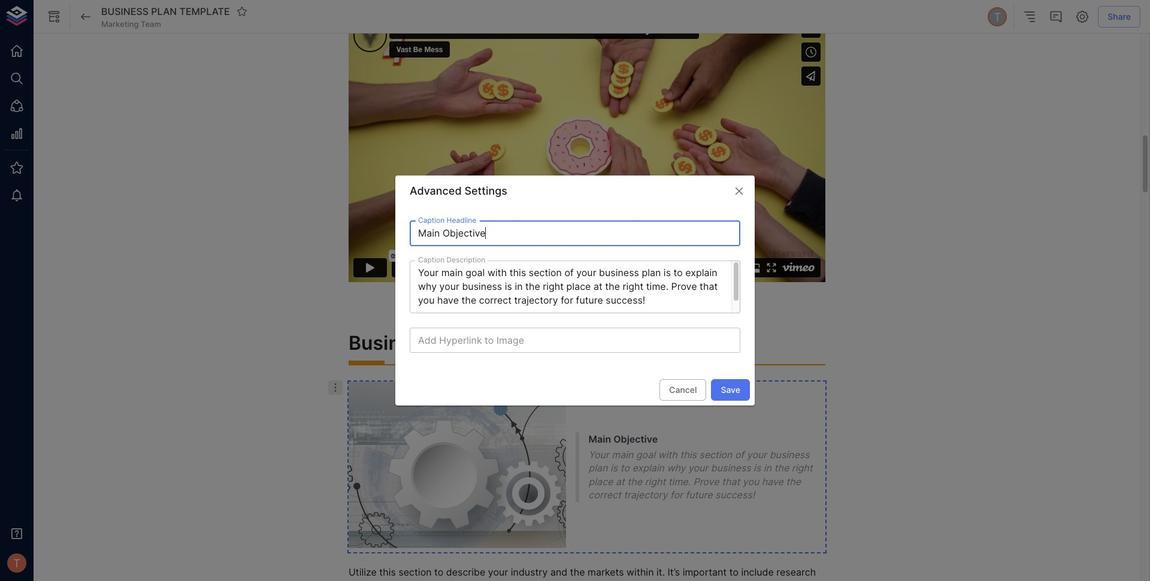 Task type: describe. For each thing, give the bounding box(es) containing it.
description
[[447, 255, 486, 264]]

table of contents image
[[1023, 10, 1038, 24]]

0 vertical spatial t button
[[987, 5, 1010, 28]]

t for the bottom t "button"
[[13, 557, 20, 570]]

caption description
[[418, 255, 486, 264]]

caption for caption headline
[[418, 216, 445, 224]]

cancel button
[[660, 379, 707, 401]]

marketing
[[101, 19, 139, 29]]

business
[[101, 5, 149, 17]]

t for topmost t "button"
[[995, 10, 1002, 23]]

settings
[[465, 185, 508, 197]]

save
[[721, 385, 741, 395]]

share
[[1109, 11, 1132, 21]]

https:// text field
[[410, 328, 741, 353]]

advanced settings dialog
[[396, 175, 755, 406]]

caption for caption description
[[418, 255, 445, 264]]

marketing team link
[[101, 19, 161, 29]]



Task type: locate. For each thing, give the bounding box(es) containing it.
0 horizontal spatial t button
[[4, 550, 30, 577]]

0 horizontal spatial t
[[13, 557, 20, 570]]

favorite image
[[237, 6, 247, 17]]

save button
[[712, 379, 751, 401]]

caption headline
[[418, 216, 477, 224]]

t
[[995, 10, 1002, 23], [13, 557, 20, 570]]

comments image
[[1050, 10, 1064, 24]]

team
[[141, 19, 161, 29]]

1 vertical spatial t button
[[4, 550, 30, 577]]

Caption Description text field
[[410, 261, 741, 313]]

go back image
[[79, 10, 93, 24]]

0 vertical spatial caption
[[418, 216, 445, 224]]

caption
[[418, 216, 445, 224], [418, 255, 445, 264]]

1 horizontal spatial t
[[995, 10, 1002, 23]]

settings image
[[1076, 10, 1091, 24]]

template
[[180, 5, 230, 17]]

1 horizontal spatial t button
[[987, 5, 1010, 28]]

2 caption from the top
[[418, 255, 445, 264]]

cancel
[[670, 385, 697, 395]]

advanced settings
[[410, 185, 508, 197]]

1 vertical spatial t
[[13, 557, 20, 570]]

plan
[[151, 5, 177, 17]]

marketing team
[[101, 19, 161, 29]]

headline
[[447, 216, 477, 224]]

Caption Headline text field
[[410, 221, 741, 246]]

caption left description at the left of the page
[[418, 255, 445, 264]]

t button
[[987, 5, 1010, 28], [4, 550, 30, 577]]

business plan template
[[101, 5, 230, 17]]

share button
[[1099, 6, 1141, 28]]

show wiki image
[[47, 10, 61, 24]]

1 caption from the top
[[418, 216, 445, 224]]

advanced
[[410, 185, 462, 197]]

0 vertical spatial t
[[995, 10, 1002, 23]]

caption down advanced at the left of the page
[[418, 216, 445, 224]]

1 vertical spatial caption
[[418, 255, 445, 264]]



Task type: vqa. For each thing, say whether or not it's contained in the screenshot.
BUSINESS PLAN TEMPLATE
yes



